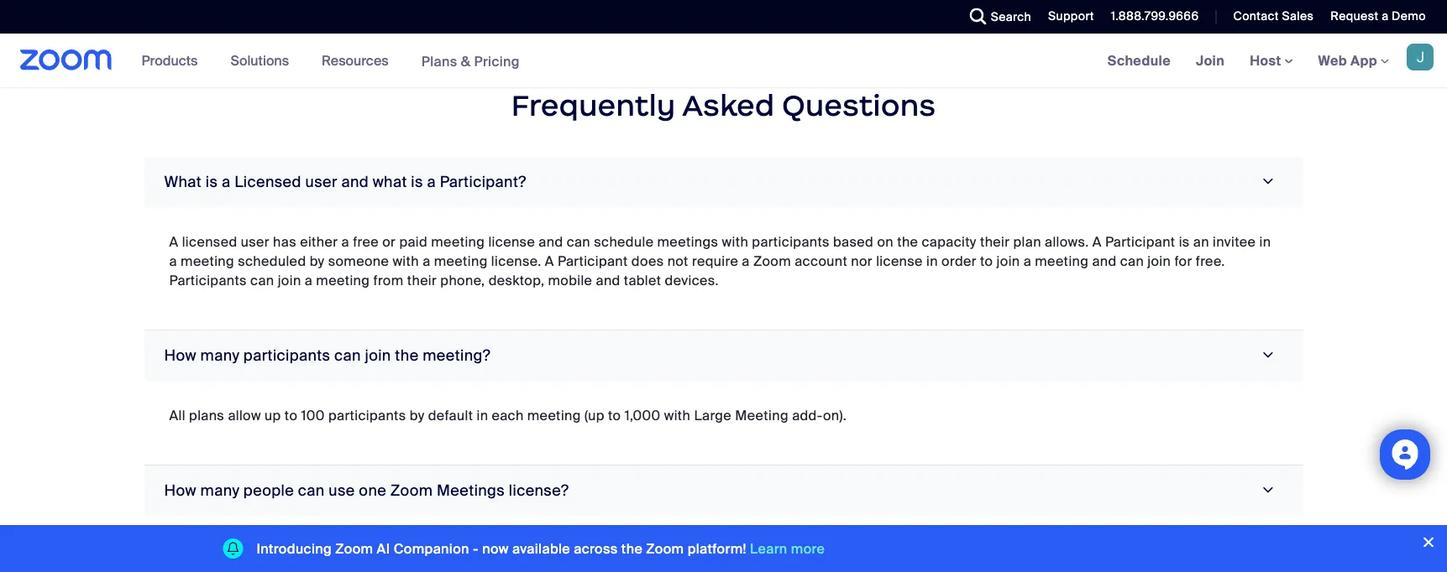 Task type: locate. For each thing, give the bounding box(es) containing it.
how for how many participants can join the meeting?
[[164, 346, 196, 365]]

license.
[[491, 253, 541, 270]]

meetings
[[437, 481, 505, 500]]

how up all at the left bottom of the page
[[164, 346, 196, 365]]

user.
[[288, 562, 319, 573]]

2 vertical spatial user
[[241, 542, 270, 560]]

with
[[722, 233, 748, 251], [393, 253, 419, 270], [664, 407, 691, 425]]

1 vertical spatial an
[[332, 542, 348, 560]]

1 vertical spatial by
[[410, 407, 425, 425]]

many inside dropdown button
[[200, 481, 240, 500]]

2 vertical spatial in
[[477, 407, 488, 425]]

1 vertical spatial licensed
[[182, 542, 237, 560]]

1 vertical spatial license
[[876, 253, 923, 270]]

the
[[897, 233, 918, 251], [395, 346, 419, 365], [621, 540, 643, 558], [756, 542, 778, 560]]

banner
[[0, 34, 1447, 89]]

an right host on the bottom
[[332, 542, 348, 560]]

1 vertical spatial many
[[200, 481, 240, 500]]

1 horizontal spatial an
[[1193, 233, 1209, 251]]

many for people
[[200, 481, 240, 500]]

user right licensed
[[305, 172, 337, 191]]

meeting
[[735, 407, 789, 425]]

1 right image from the top
[[1257, 174, 1280, 189]]

with right 1,000
[[664, 407, 691, 425]]

0 vertical spatial right image
[[1257, 174, 1280, 189]]

tab list
[[144, 157, 1303, 573]]

the inside dropdown button
[[395, 346, 419, 365]]

in right default
[[477, 407, 488, 425]]

1 vertical spatial participants
[[243, 346, 330, 365]]

nor
[[851, 253, 873, 270]]

how for how many people can use one zoom meetings license?
[[164, 481, 196, 500]]

how down all at the left bottom of the page
[[164, 481, 196, 500]]

many
[[200, 346, 240, 365], [200, 481, 240, 500]]

user inside "a licensed user can host an unlimited number of meetings. however if multiple users have the need to schedule separate meetings, you will need additional meeting licenses per each user."
[[241, 542, 270, 560]]

their
[[980, 233, 1010, 251], [407, 272, 437, 290]]

zoom left account
[[753, 253, 791, 270]]

can inside dropdown button
[[334, 346, 361, 365]]

and left what
[[341, 172, 369, 191]]

meeting inside "a licensed user can host an unlimited number of meetings. however if multiple users have the need to schedule separate meetings, you will need additional meeting licenses per each user."
[[1181, 542, 1235, 560]]

learn more link
[[750, 540, 825, 558]]

schedule up does
[[594, 233, 654, 251]]

their left plan
[[980, 233, 1010, 251]]

1 vertical spatial right image
[[1257, 348, 1280, 363]]

to right the learn
[[818, 542, 831, 560]]

0 vertical spatial user
[[305, 172, 337, 191]]

product information navigation
[[129, 34, 532, 89]]

web app button
[[1318, 52, 1389, 69]]

0 vertical spatial with
[[722, 233, 748, 251]]

banner containing products
[[0, 34, 1447, 89]]

licensed inside a licensed user has either a free or paid meeting license and can schedule meetings with participants based on the capacity their plan allows. a participant is an invitee in a meeting scheduled by someone with a meeting license. a participant does not require a zoom account nor license in order to join a meeting and can join for free. participants can join a meeting from their phone, desktop, mobile and tablet devices.
[[182, 233, 237, 251]]

many left people
[[200, 481, 240, 500]]

with down paid
[[393, 253, 419, 270]]

meetings navigation
[[1095, 34, 1447, 89]]

0 horizontal spatial participant
[[558, 253, 628, 270]]

by left default
[[410, 407, 425, 425]]

0 vertical spatial in
[[1259, 233, 1271, 251]]

right image inside how many people can use one zoom meetings license? dropdown button
[[1257, 483, 1280, 498]]

1 vertical spatial their
[[407, 272, 437, 290]]

in
[[1259, 233, 1271, 251], [926, 253, 938, 270], [477, 407, 488, 425]]

plans & pricing link
[[421, 52, 520, 70], [421, 52, 520, 70]]

participants
[[752, 233, 830, 251], [243, 346, 330, 365], [328, 407, 406, 425]]

plan
[[1013, 233, 1041, 251]]

0 horizontal spatial with
[[393, 253, 419, 270]]

2 vertical spatial participants
[[328, 407, 406, 425]]

license down on
[[876, 253, 923, 270]]

2 horizontal spatial in
[[1259, 233, 1271, 251]]

1.888.799.9666
[[1111, 8, 1199, 24]]

0 vertical spatial schedule
[[594, 233, 654, 251]]

meeting?
[[423, 346, 491, 365]]

participant up for
[[1105, 233, 1175, 251]]

0 horizontal spatial each
[[252, 562, 284, 573]]

products
[[142, 52, 198, 69]]

licensed
[[182, 233, 237, 251], [182, 542, 237, 560]]

how
[[164, 346, 196, 365], [164, 481, 196, 500]]

right image
[[1257, 174, 1280, 189], [1257, 348, 1280, 363], [1257, 483, 1280, 498]]

1 horizontal spatial by
[[410, 407, 425, 425]]

and inside what is a licensed user and what is a participant? dropdown button
[[341, 172, 369, 191]]

many for participants
[[200, 346, 240, 365]]

participants up account
[[752, 233, 830, 251]]

1 vertical spatial each
[[252, 562, 284, 573]]

license
[[488, 233, 535, 251], [876, 253, 923, 270]]

a inside "a licensed user can host an unlimited number of meetings. however if multiple users have the need to schedule separate meetings, you will need additional meeting licenses per each user."
[[169, 542, 178, 560]]

asked
[[682, 87, 775, 123]]

2 vertical spatial right image
[[1257, 483, 1280, 498]]

1 horizontal spatial license
[[876, 253, 923, 270]]

to
[[980, 253, 993, 270], [285, 407, 298, 425], [608, 407, 621, 425], [818, 542, 831, 560]]

request a demo link
[[1318, 0, 1447, 34], [1331, 8, 1426, 24]]

schedule right "more"
[[834, 542, 894, 560]]

the left meeting?
[[395, 346, 419, 365]]

2 how from the top
[[164, 481, 196, 500]]

what
[[164, 172, 202, 191]]

0 vertical spatial participants
[[752, 233, 830, 251]]

join down plan
[[997, 253, 1020, 270]]

allow
[[228, 407, 261, 425]]

introducing
[[257, 540, 332, 558]]

by down either
[[310, 253, 325, 270]]

0 vertical spatial an
[[1193, 233, 1209, 251]]

to inside "a licensed user can host an unlimited number of meetings. however if multiple users have the need to schedule separate meetings, you will need additional meeting licenses per each user."
[[818, 542, 831, 560]]

in down capacity
[[926, 253, 938, 270]]

user inside a licensed user has either a free or paid meeting license and can schedule meetings with participants based on the capacity their plan allows. a participant is an invitee in a meeting scheduled by someone with a meeting license. a participant does not require a zoom account nor license in order to join a meeting and can join for free. participants can join a meeting from their phone, desktop, mobile and tablet devices.
[[241, 233, 270, 251]]

3 right image from the top
[[1257, 483, 1280, 498]]

free
[[353, 233, 379, 251]]

how inside dropdown button
[[164, 481, 196, 500]]

1.888.799.9666 button
[[1098, 0, 1203, 34], [1111, 8, 1199, 24]]

search button
[[957, 0, 1036, 34]]

1 horizontal spatial with
[[664, 407, 691, 425]]

use
[[329, 481, 355, 500]]

licensed inside "a licensed user can host an unlimited number of meetings. however if multiple users have the need to schedule separate meetings, you will need additional meeting licenses per each user."
[[182, 542, 237, 560]]

need right have
[[781, 542, 814, 560]]

2 many from the top
[[200, 481, 240, 500]]

solutions
[[230, 52, 289, 69]]

2 vertical spatial with
[[664, 407, 691, 425]]

a right what
[[427, 172, 436, 191]]

1 horizontal spatial need
[[1077, 542, 1110, 560]]

1.888.799.9666 button up schedule on the top of the page
[[1098, 0, 1203, 34]]

0 horizontal spatial need
[[781, 542, 814, 560]]

each
[[492, 407, 524, 425], [252, 562, 284, 573]]

1 horizontal spatial each
[[492, 407, 524, 425]]

the right have
[[756, 542, 778, 560]]

join
[[997, 253, 1020, 270], [1148, 253, 1171, 270], [278, 272, 301, 290], [365, 346, 391, 365]]

2 horizontal spatial is
[[1179, 233, 1190, 251]]

on).
[[823, 407, 847, 425]]

license?
[[509, 481, 569, 500]]

0 vertical spatial license
[[488, 233, 535, 251]]

1 vertical spatial user
[[241, 233, 270, 251]]

how inside dropdown button
[[164, 346, 196, 365]]

a up licenses on the left of the page
[[169, 542, 178, 560]]

user for can
[[241, 542, 270, 560]]

a
[[169, 233, 178, 251], [1092, 233, 1102, 251], [545, 253, 554, 270], [169, 542, 178, 560]]

to right "order"
[[980, 253, 993, 270]]

0 horizontal spatial by
[[310, 253, 325, 270]]

of
[[470, 542, 483, 560]]

need
[[781, 542, 814, 560], [1077, 542, 1110, 560]]

a left demo
[[1382, 8, 1389, 24]]

1 how from the top
[[164, 346, 196, 365]]

licenses
[[169, 562, 223, 573]]

request a demo
[[1331, 8, 1426, 24]]

participants up up
[[243, 346, 330, 365]]

companion
[[394, 540, 469, 558]]

right image inside what is a licensed user and what is a participant? dropdown button
[[1257, 174, 1280, 189]]

questions
[[782, 87, 936, 123]]

zoom right one
[[390, 481, 433, 500]]

has
[[273, 233, 296, 251]]

frequently asked questions
[[511, 87, 936, 123]]

more
[[791, 540, 825, 558]]

licensed up licenses on the left of the page
[[182, 542, 237, 560]]

what is a licensed user and what is a participant? button
[[144, 157, 1303, 207]]

licensed
[[234, 172, 301, 191]]

zoom left ai
[[335, 540, 373, 558]]

tablet
[[624, 272, 661, 290]]

0 vertical spatial by
[[310, 253, 325, 270]]

mobile
[[548, 272, 592, 290]]

0 horizontal spatial schedule
[[594, 233, 654, 251]]

and left tablet
[[596, 272, 620, 290]]

have
[[722, 542, 753, 560]]

with up require
[[722, 233, 748, 251]]

schedule inside "a licensed user can host an unlimited number of meetings. however if multiple users have the need to schedule separate meetings, you will need additional meeting licenses per each user."
[[834, 542, 894, 560]]

1 vertical spatial schedule
[[834, 542, 894, 560]]

many up the plans at the bottom of page
[[200, 346, 240, 365]]

need right will
[[1077, 542, 1110, 560]]

2 right image from the top
[[1257, 348, 1280, 363]]

paid
[[399, 233, 428, 251]]

0 vertical spatial how
[[164, 346, 196, 365]]

participant
[[1105, 233, 1175, 251], [558, 253, 628, 270]]

1 many from the top
[[200, 346, 240, 365]]

1 vertical spatial participant
[[558, 253, 628, 270]]

an up free.
[[1193, 233, 1209, 251]]

their right from
[[407, 272, 437, 290]]

by
[[310, 253, 325, 270], [410, 407, 425, 425]]

1 vertical spatial how
[[164, 481, 196, 500]]

2 horizontal spatial with
[[722, 233, 748, 251]]

license up license.
[[488, 233, 535, 251]]

0 horizontal spatial in
[[477, 407, 488, 425]]

1 licensed from the top
[[182, 233, 237, 251]]

each right default
[[492, 407, 524, 425]]

participant up mobile
[[558, 253, 628, 270]]

schedule inside a licensed user has either a free or paid meeting license and can schedule meetings with participants based on the capacity their plan allows. a participant is an invitee in a meeting scheduled by someone with a meeting license. a participant does not require a zoom account nor license in order to join a meeting and can join for free. participants can join a meeting from their phone, desktop, mobile and tablet devices.
[[594, 233, 654, 251]]

join down from
[[365, 346, 391, 365]]

licensed up participants
[[182, 233, 237, 251]]

the right on
[[897, 233, 918, 251]]

user up "per"
[[241, 542, 270, 560]]

a down paid
[[423, 253, 430, 270]]

1 horizontal spatial in
[[926, 253, 938, 270]]

available
[[512, 540, 570, 558]]

1 vertical spatial in
[[926, 253, 938, 270]]

1 horizontal spatial is
[[411, 172, 423, 191]]

0 horizontal spatial an
[[332, 542, 348, 560]]

many inside dropdown button
[[200, 346, 240, 365]]

meetings.
[[486, 542, 551, 560]]

an inside a licensed user has either a free or paid meeting license and can schedule meetings with participants based on the capacity their plan allows. a participant is an invitee in a meeting scheduled by someone with a meeting license. a participant does not require a zoom account nor license in order to join a meeting and can join for free. participants can join a meeting from their phone, desktop, mobile and tablet devices.
[[1193, 233, 1209, 251]]

0 vertical spatial many
[[200, 346, 240, 365]]

is
[[206, 172, 218, 191], [411, 172, 423, 191], [1179, 233, 1190, 251]]

introducing zoom ai companion - now available across the zoom platform! learn more
[[257, 540, 825, 558]]

(up
[[585, 407, 605, 425]]

a down plan
[[1024, 253, 1032, 270]]

1 horizontal spatial their
[[980, 233, 1010, 251]]

can inside dropdown button
[[298, 481, 325, 500]]

each right "per"
[[252, 562, 284, 573]]

all
[[169, 407, 185, 425]]

0 horizontal spatial license
[[488, 233, 535, 251]]

-
[[473, 540, 479, 558]]

0 vertical spatial participant
[[1105, 233, 1175, 251]]

sales
[[1282, 8, 1314, 24]]

2 licensed from the top
[[182, 542, 237, 560]]

participants right 100
[[328, 407, 406, 425]]

0 vertical spatial licensed
[[182, 233, 237, 251]]

in right invitee
[[1259, 233, 1271, 251]]

demo
[[1392, 8, 1426, 24]]

participant?
[[440, 172, 526, 191]]

user up scheduled
[[241, 233, 270, 251]]

1 horizontal spatial schedule
[[834, 542, 894, 560]]



Task type: vqa. For each thing, say whether or not it's contained in the screenshot.
user to the top
yes



Task type: describe. For each thing, give the bounding box(es) containing it.
1 vertical spatial with
[[393, 253, 419, 270]]

devices.
[[665, 272, 719, 290]]

right image for a
[[1257, 174, 1280, 189]]

schedule link
[[1095, 34, 1184, 87]]

ai
[[377, 540, 390, 558]]

capacity
[[922, 233, 977, 251]]

0 horizontal spatial is
[[206, 172, 218, 191]]

a left 'free' on the top of the page
[[341, 233, 349, 251]]

per
[[227, 562, 249, 573]]

a up participants
[[169, 253, 177, 270]]

user for licensed
[[241, 233, 270, 251]]

someone
[[328, 253, 389, 270]]

join link
[[1184, 34, 1237, 87]]

what is a licensed user and what is a participant?
[[164, 172, 526, 191]]

each inside "a licensed user can host an unlimited number of meetings. however if multiple users have the need to schedule separate meetings, you will need additional meeting licenses per each user."
[[252, 562, 284, 573]]

plans & pricing
[[421, 52, 520, 70]]

will
[[1053, 542, 1073, 560]]

a down either
[[305, 272, 313, 290]]

large
[[694, 407, 732, 425]]

licensed for is
[[182, 233, 237, 251]]

separate
[[897, 542, 955, 560]]

however
[[554, 542, 611, 560]]

to right up
[[285, 407, 298, 425]]

free.
[[1196, 253, 1225, 270]]

number
[[416, 542, 466, 560]]

for
[[1175, 253, 1192, 270]]

to right (up
[[608, 407, 621, 425]]

100
[[301, 407, 325, 425]]

support
[[1048, 8, 1094, 24]]

and left for
[[1092, 253, 1117, 270]]

contact
[[1233, 8, 1279, 24]]

web app
[[1318, 52, 1377, 69]]

zoom logo image
[[20, 50, 112, 71]]

join
[[1196, 52, 1225, 69]]

allows.
[[1045, 233, 1089, 251]]

a left licensed
[[222, 172, 231, 191]]

zoom inside dropdown button
[[390, 481, 433, 500]]

a up mobile
[[545, 253, 554, 270]]

desktop,
[[489, 272, 545, 290]]

a up participants
[[169, 233, 178, 251]]

user inside dropdown button
[[305, 172, 337, 191]]

across
[[574, 540, 618, 558]]

a licensed user has either a free or paid meeting license and can schedule meetings with participants based on the capacity their plan allows. a participant is an invitee in a meeting scheduled by someone with a meeting license. a participant does not require a zoom account nor license in order to join a meeting and can join for free. participants can join a meeting from their phone, desktop, mobile and tablet devices.
[[169, 233, 1271, 290]]

how many participants can join the meeting? button
[[144, 331, 1303, 381]]

right image inside how many participants can join the meeting? dropdown button
[[1257, 348, 1280, 363]]

invitee
[[1213, 233, 1256, 251]]

if
[[615, 542, 623, 560]]

an inside "a licensed user can host an unlimited number of meetings. however if multiple users have the need to schedule separate meetings, you will need additional meeting licenses per each user."
[[332, 542, 348, 560]]

web
[[1318, 52, 1347, 69]]

schedule
[[1108, 52, 1171, 69]]

1 need from the left
[[781, 542, 814, 560]]

the inside "a licensed user can host an unlimited number of meetings. however if multiple users have the need to schedule separate meetings, you will need additional meeting licenses per each user."
[[756, 542, 778, 560]]

participants inside a licensed user has either a free or paid meeting license and can schedule meetings with participants based on the capacity their plan allows. a participant is an invitee in a meeting scheduled by someone with a meeting license. a participant does not require a zoom account nor license in order to join a meeting and can join for free. participants can join a meeting from their phone, desktop, mobile and tablet devices.
[[752, 233, 830, 251]]

right image for license?
[[1257, 483, 1280, 498]]

with for what is a licensed user and what is a participant?
[[722, 233, 748, 251]]

join inside dropdown button
[[365, 346, 391, 365]]

resources button
[[322, 34, 396, 87]]

how many people can use one zoom meetings license? button
[[144, 466, 1303, 516]]

how many participants can join the meeting?
[[164, 346, 491, 365]]

zoom right if in the left of the page
[[646, 540, 684, 558]]

0 vertical spatial their
[[980, 233, 1010, 251]]

from
[[373, 272, 404, 290]]

a right allows.
[[1092, 233, 1102, 251]]

1 horizontal spatial participant
[[1105, 233, 1175, 251]]

is inside a licensed user has either a free or paid meeting license and can schedule meetings with participants based on the capacity their plan allows. a participant is an invitee in a meeting scheduled by someone with a meeting license. a participant does not require a zoom account nor license in order to join a meeting and can join for free. participants can join a meeting from their phone, desktop, mobile and tablet devices.
[[1179, 233, 1190, 251]]

products button
[[142, 34, 205, 87]]

you
[[1026, 542, 1049, 560]]

add-
[[792, 407, 823, 425]]

based
[[833, 233, 874, 251]]

phone,
[[440, 272, 485, 290]]

licensed for many
[[182, 542, 237, 560]]

multiple
[[626, 542, 679, 560]]

zoom inside a licensed user has either a free or paid meeting license and can schedule meetings with participants based on the capacity their plan allows. a participant is an invitee in a meeting scheduled by someone with a meeting license. a participant does not require a zoom account nor license in order to join a meeting and can join for free. participants can join a meeting from their phone, desktop, mobile and tablet devices.
[[753, 253, 791, 270]]

to inside a licensed user has either a free or paid meeting license and can schedule meetings with participants based on the capacity their plan allows. a participant is an invitee in a meeting scheduled by someone with a meeting license. a participant does not require a zoom account nor license in order to join a meeting and can join for free. participants can join a meeting from their phone, desktop, mobile and tablet devices.
[[980, 253, 993, 270]]

either
[[300, 233, 338, 251]]

host
[[1250, 52, 1285, 69]]

the inside a licensed user has either a free or paid meeting license and can schedule meetings with participants based on the capacity their plan allows. a participant is an invitee in a meeting scheduled by someone with a meeting license. a participant does not require a zoom account nor license in order to join a meeting and can join for free. participants can join a meeting from their phone, desktop, mobile and tablet devices.
[[897, 233, 918, 251]]

people
[[243, 481, 294, 500]]

profile picture image
[[1407, 44, 1434, 71]]

participants
[[169, 272, 247, 290]]

participants inside dropdown button
[[243, 346, 330, 365]]

not
[[667, 253, 689, 270]]

by inside a licensed user has either a free or paid meeting license and can schedule meetings with participants based on the capacity their plan allows. a participant is an invitee in a meeting scheduled by someone with a meeting license. a participant does not require a zoom account nor license in order to join a meeting and can join for free. participants can join a meeting from their phone, desktop, mobile and tablet devices.
[[310, 253, 325, 270]]

require
[[692, 253, 738, 270]]

1.888.799.9666 button up schedule link at the top right of the page
[[1111, 8, 1199, 24]]

order
[[942, 253, 977, 270]]

join down scheduled
[[278, 272, 301, 290]]

now
[[482, 540, 509, 558]]

account
[[795, 253, 848, 270]]

a licensed user can host an unlimited number of meetings. however if multiple users have the need to schedule separate meetings, you will need additional meeting licenses per each user.
[[169, 542, 1235, 573]]

tab list containing what is a licensed user and what is a participant?
[[144, 157, 1303, 573]]

does
[[631, 253, 664, 270]]

frequently
[[511, 87, 676, 123]]

solutions button
[[230, 34, 297, 87]]

plans
[[189, 407, 224, 425]]

and up license.
[[539, 233, 563, 251]]

with for how many participants can join the meeting?
[[664, 407, 691, 425]]

plans
[[421, 52, 457, 70]]

request
[[1331, 8, 1379, 24]]

can inside "a licensed user can host an unlimited number of meetings. however if multiple users have the need to schedule separate meetings, you will need additional meeting licenses per each user."
[[273, 542, 297, 560]]

host button
[[1250, 52, 1293, 69]]

a right require
[[742, 253, 750, 270]]

0 vertical spatial each
[[492, 407, 524, 425]]

up
[[265, 407, 281, 425]]

additional
[[1113, 542, 1178, 560]]

default
[[428, 407, 473, 425]]

scheduled
[[238, 253, 306, 270]]

&
[[461, 52, 471, 70]]

one
[[359, 481, 386, 500]]

app
[[1351, 52, 1377, 69]]

meetings
[[657, 233, 718, 251]]

0 horizontal spatial their
[[407, 272, 437, 290]]

join left for
[[1148, 253, 1171, 270]]

the right across
[[621, 540, 643, 558]]

host
[[300, 542, 329, 560]]

meetings,
[[958, 542, 1023, 560]]

search
[[991, 9, 1031, 24]]

what
[[373, 172, 407, 191]]

1,000
[[625, 407, 661, 425]]

users
[[682, 542, 718, 560]]

all plans allow up to 100 participants by default in each meeting (up to 1,000 with large meeting add-on).
[[169, 407, 847, 425]]

2 need from the left
[[1077, 542, 1110, 560]]



